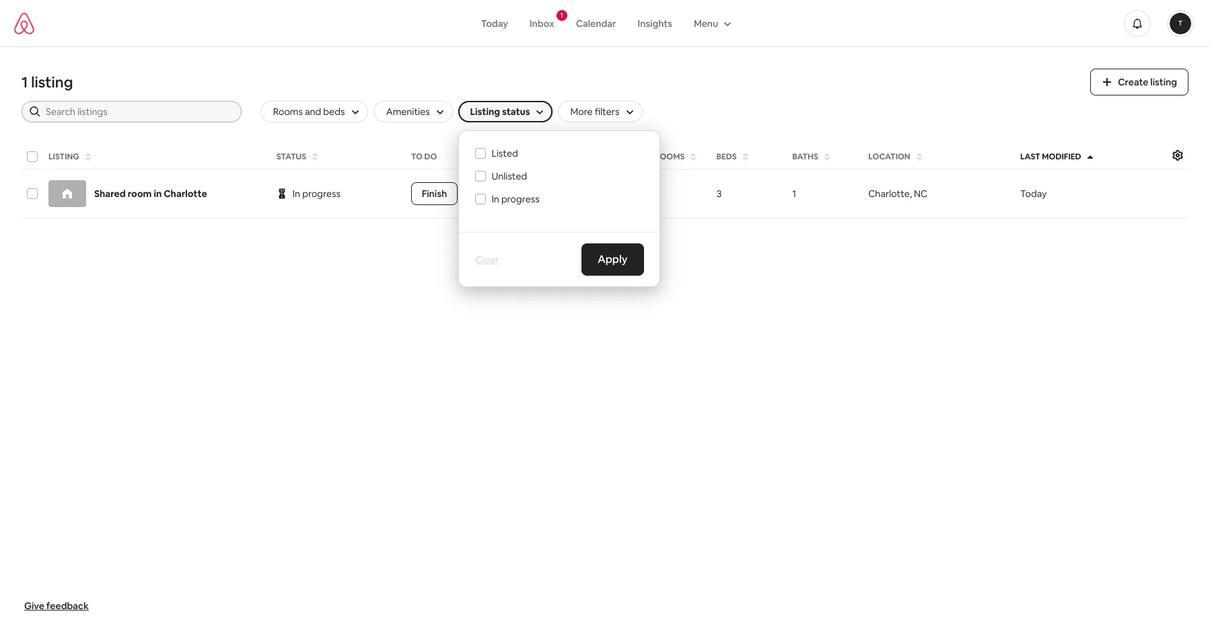 Task type: vqa. For each thing, say whether or not it's contained in the screenshot.
second 5 BUTTON from left
no



Task type: describe. For each thing, give the bounding box(es) containing it.
1 horizontal spatial today
[[1021, 188, 1047, 200]]

give feedback
[[24, 600, 89, 613]]

finish link
[[411, 182, 458, 205]]

unlisted
[[492, 170, 527, 182]]

bedrooms
[[639, 151, 685, 162]]

modified
[[1042, 151, 1082, 162]]

inbox
[[530, 17, 555, 29]]

listing for create listing
[[1151, 76, 1177, 88]]

location
[[869, 151, 911, 162]]

feedback
[[46, 600, 89, 613]]

listing for listing
[[48, 151, 79, 162]]

progress for shared room in charlotte
[[302, 188, 341, 200]]

Search text field
[[46, 105, 232, 118]]

listed
[[492, 147, 518, 160]]

create
[[1118, 76, 1149, 88]]

give
[[24, 600, 44, 613]]

today link
[[470, 10, 519, 36]]

shared room in charlotte
[[94, 188, 207, 200]]

charlotte
[[164, 188, 207, 200]]

0 horizontal spatial today
[[481, 17, 508, 29]]

apply
[[598, 252, 628, 267]]

last modified button
[[1017, 147, 1166, 166]]

room
[[128, 188, 152, 200]]

last modified
[[1021, 151, 1082, 162]]

in
[[154, 188, 162, 200]]

beds
[[717, 151, 737, 162]]

baths
[[793, 151, 819, 162]]

charlotte,
[[869, 188, 912, 200]]

apply button
[[582, 244, 644, 276]]

1 inside inbox 1 calendar
[[560, 10, 563, 19]]

1 for 1
[[793, 188, 796, 200]]

beds button
[[713, 147, 786, 166]]

menu
[[694, 17, 718, 29]]

in for shared room in charlotte
[[293, 188, 300, 200]]

3
[[717, 188, 722, 200]]

1 listing heading
[[22, 73, 1075, 92]]

1 listing
[[22, 73, 73, 92]]

finish
[[422, 188, 447, 200]]



Task type: locate. For each thing, give the bounding box(es) containing it.
0 horizontal spatial in progress
[[293, 188, 341, 200]]

insights
[[638, 17, 672, 29]]

0 vertical spatial today
[[481, 17, 508, 29]]

progress inside apply dialog
[[501, 193, 540, 205]]

in progress down unlisted
[[492, 193, 540, 205]]

in
[[293, 188, 300, 200], [492, 193, 499, 205]]

listing status button
[[459, 101, 553, 123]]

in progress down status button
[[293, 188, 341, 200]]

inbox 1 calendar
[[530, 10, 616, 29]]

location button
[[865, 147, 1014, 166]]

1 vertical spatial 1
[[22, 73, 28, 92]]

nc
[[914, 188, 928, 200]]

menu button
[[683, 10, 740, 36]]

in for unlisted
[[492, 193, 499, 205]]

listing
[[470, 106, 500, 118], [48, 151, 79, 162]]

in progress
[[293, 188, 341, 200], [492, 193, 540, 205]]

in progress inside apply dialog
[[492, 193, 540, 205]]

0 horizontal spatial progress
[[302, 188, 341, 200]]

charlotte, nc
[[869, 188, 928, 200]]

bedrooms button
[[635, 147, 710, 166]]

in inside apply dialog
[[492, 193, 499, 205]]

progress down unlisted
[[501, 193, 540, 205]]

in progress for unlisted
[[492, 193, 540, 205]]

in down 'status'
[[293, 188, 300, 200]]

status
[[277, 151, 306, 162]]

1 vertical spatial today
[[1021, 188, 1047, 200]]

2 horizontal spatial 1
[[793, 188, 796, 200]]

shared
[[94, 188, 126, 200]]

calendar
[[576, 17, 616, 29]]

listing for 1 listing
[[31, 73, 73, 92]]

0 horizontal spatial 1
[[22, 73, 28, 92]]

1 horizontal spatial listing
[[470, 106, 500, 118]]

progress down status button
[[302, 188, 341, 200]]

main navigation menu image
[[1170, 12, 1192, 34]]

in down unlisted
[[492, 193, 499, 205]]

listing
[[31, 73, 73, 92], [1151, 76, 1177, 88]]

clear button
[[470, 248, 504, 271]]

listing for listing status
[[470, 106, 500, 118]]

1 vertical spatial listing
[[48, 151, 79, 162]]

today left inbox
[[481, 17, 508, 29]]

today
[[481, 17, 508, 29], [1021, 188, 1047, 200]]

0 vertical spatial 1
[[560, 10, 563, 19]]

last
[[1021, 151, 1041, 162]]

1 horizontal spatial listing
[[1151, 76, 1177, 88]]

0 vertical spatial listing
[[470, 106, 500, 118]]

baths button
[[789, 147, 862, 166]]

insights link
[[627, 10, 683, 36]]

listing inside 'link'
[[1151, 76, 1177, 88]]

create listing
[[1118, 76, 1177, 88]]

progress for unlisted
[[501, 193, 540, 205]]

0 horizontal spatial in
[[293, 188, 300, 200]]

2 vertical spatial 1
[[793, 188, 796, 200]]

apply dialog
[[459, 131, 661, 287]]

listing inside listing status dropdown button
[[470, 106, 500, 118]]

1 for 1 listing
[[22, 73, 28, 92]]

1
[[560, 10, 563, 19], [22, 73, 28, 92], [793, 188, 796, 200]]

1 horizontal spatial in
[[492, 193, 499, 205]]

give feedback button
[[19, 595, 94, 618]]

clear
[[476, 254, 499, 266]]

calendar link
[[565, 10, 627, 36]]

listing button
[[44, 147, 270, 166]]

1 horizontal spatial progress
[[501, 193, 540, 205]]

progress
[[302, 188, 341, 200], [501, 193, 540, 205]]

1 horizontal spatial 1
[[560, 10, 563, 19]]

1 horizontal spatial in progress
[[492, 193, 540, 205]]

0 horizontal spatial listing
[[31, 73, 73, 92]]

in progress for shared room in charlotte
[[293, 188, 341, 200]]

0 horizontal spatial listing
[[48, 151, 79, 162]]

create listing link
[[1091, 69, 1189, 96]]

today down last on the right of the page
[[1021, 188, 1047, 200]]

status button
[[272, 147, 404, 166]]

listing inside listing button
[[48, 151, 79, 162]]

status
[[502, 106, 530, 118]]

listing status
[[470, 106, 530, 118]]



